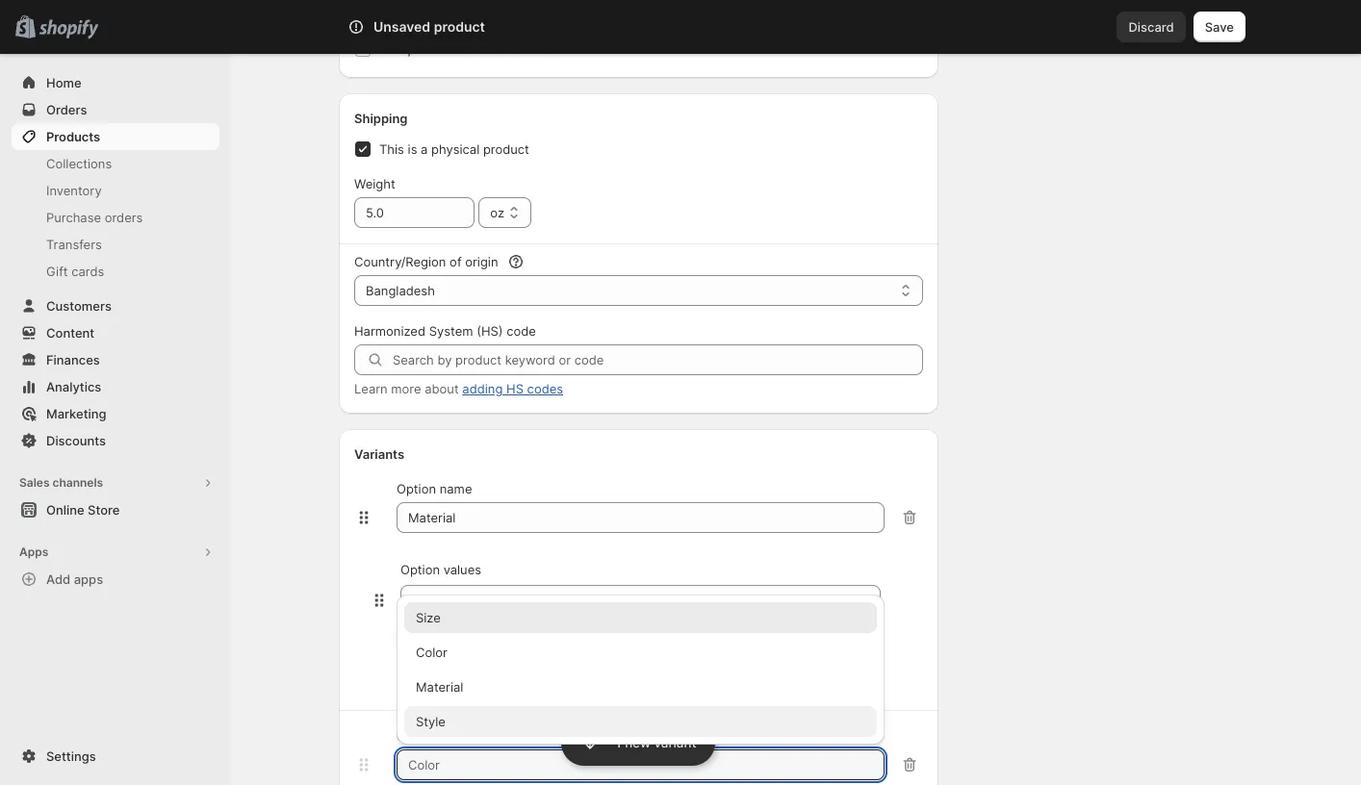 Task type: locate. For each thing, give the bounding box(es) containing it.
online store button
[[0, 497, 231, 524]]

option name down variants
[[397, 482, 472, 497]]

this left is
[[379, 142, 404, 157]]

0 vertical spatial option name
[[397, 482, 472, 497]]

name up the values at bottom
[[440, 482, 472, 497]]

0 vertical spatial product
[[434, 18, 485, 35]]

harmonized
[[354, 324, 426, 339]]

1 vertical spatial option name
[[397, 729, 472, 745]]

shipping
[[354, 111, 408, 126]]

learn
[[354, 382, 388, 397]]

search button
[[401, 12, 960, 42]]

list box containing size
[[397, 603, 884, 738]]

product up has
[[434, 18, 485, 35]]

2 vertical spatial option
[[397, 729, 436, 745]]

purchase orders link
[[12, 204, 220, 231]]

marketing
[[46, 406, 106, 422]]

1 option name from the top
[[397, 482, 472, 497]]

search
[[433, 19, 474, 35]]

option down material
[[397, 729, 436, 745]]

1
[[616, 736, 622, 751]]

1 vertical spatial a
[[421, 142, 428, 157]]

settings link
[[12, 743, 220, 770]]

hs
[[506, 382, 524, 397]]

add apps button
[[12, 566, 220, 593]]

sales
[[19, 476, 50, 490]]

country/region
[[354, 254, 446, 270]]

save
[[1205, 19, 1234, 35]]

is
[[408, 142, 417, 157]]

more
[[391, 382, 421, 397]]

option left the values at bottom
[[401, 563, 440, 578]]

purchase orders
[[46, 210, 143, 225]]

0 vertical spatial a
[[482, 42, 489, 57]]

sales channels
[[19, 476, 103, 490]]

orders link
[[12, 96, 220, 123]]

home link
[[12, 69, 220, 96]]

0 vertical spatial name
[[440, 482, 472, 497]]

material
[[416, 680, 464, 695]]

discounts
[[46, 433, 106, 449]]

collections
[[46, 156, 112, 171]]

this down unsaved
[[379, 42, 404, 57]]

origin
[[465, 254, 498, 270]]

list box
[[397, 603, 884, 738]]

discard button
[[1117, 12, 1186, 42]]

channels
[[52, 476, 103, 490]]

0 horizontal spatial a
[[421, 142, 428, 157]]

Harmonized System (HS) code text field
[[393, 345, 923, 376]]

save button
[[1194, 12, 1246, 42]]

gift cards link
[[12, 258, 220, 285]]

product right physical
[[483, 142, 529, 157]]

None text field
[[401, 586, 881, 617]]

option name down material
[[397, 729, 472, 745]]

this for this is a physical product
[[379, 142, 404, 157]]

1 vertical spatial product
[[408, 42, 454, 57]]

style option
[[397, 703, 884, 738]]

barcode
[[537, 42, 586, 57]]

product down unsaved product
[[408, 42, 454, 57]]

1 name from the top
[[440, 482, 472, 497]]

this for this product has a sku or barcode
[[379, 42, 404, 57]]

option values
[[401, 563, 481, 578]]

a right is
[[421, 142, 428, 157]]

code
[[507, 324, 536, 339]]

system
[[429, 324, 473, 339]]

values
[[443, 563, 481, 578]]

a right has
[[482, 42, 489, 57]]

orders
[[105, 210, 143, 225]]

1 vertical spatial name
[[440, 729, 472, 745]]

0 vertical spatial this
[[379, 42, 404, 57]]

name down material
[[440, 729, 472, 745]]

option
[[397, 482, 436, 497], [401, 563, 440, 578], [397, 729, 436, 745]]

done button
[[401, 668, 453, 695]]

2 option name from the top
[[397, 729, 472, 745]]

oz
[[490, 205, 505, 221]]

customers link
[[12, 293, 220, 320]]

marketing link
[[12, 401, 220, 427]]

0 vertical spatial option
[[397, 482, 436, 497]]

apps
[[74, 572, 103, 587]]

Size text field
[[397, 503, 884, 534]]

a
[[482, 42, 489, 57], [421, 142, 428, 157]]

name
[[440, 482, 472, 497], [440, 729, 472, 745]]

2 vertical spatial product
[[483, 142, 529, 157]]

online
[[46, 503, 84, 518]]

country/region of origin
[[354, 254, 498, 270]]

option name
[[397, 482, 472, 497], [397, 729, 472, 745]]

option down variants
[[397, 482, 436, 497]]

shopify image
[[39, 20, 98, 39]]

this
[[379, 42, 404, 57], [379, 142, 404, 157]]

cards
[[71, 264, 104, 279]]

content link
[[12, 320, 220, 347]]

Color text field
[[397, 750, 884, 781]]

1 this from the top
[[379, 42, 404, 57]]

adding
[[462, 382, 503, 397]]

product
[[434, 18, 485, 35], [408, 42, 454, 57], [483, 142, 529, 157]]

2 this from the top
[[379, 142, 404, 157]]

1 vertical spatial this
[[379, 142, 404, 157]]



Task type: describe. For each thing, give the bounding box(es) containing it.
unsaved product
[[374, 18, 485, 35]]

codes
[[527, 382, 563, 397]]

online store link
[[12, 497, 220, 524]]

variant
[[654, 736, 696, 751]]

size option
[[397, 603, 884, 634]]

add
[[46, 572, 71, 587]]

products
[[46, 129, 100, 144]]

learn more about adding hs codes
[[354, 382, 563, 397]]

store
[[88, 503, 120, 518]]

transfers
[[46, 237, 102, 252]]

this is a physical product
[[379, 142, 529, 157]]

inventory
[[46, 183, 102, 198]]

has
[[457, 42, 478, 57]]

collections link
[[12, 150, 220, 177]]

or
[[521, 42, 534, 57]]

done
[[412, 674, 441, 689]]

add apps
[[46, 572, 103, 587]]

sku
[[493, 42, 518, 57]]

sales channels button
[[12, 470, 220, 497]]

about
[[425, 382, 459, 397]]

analytics
[[46, 379, 101, 395]]

apps
[[19, 545, 48, 559]]

product for unsaved
[[434, 18, 485, 35]]

product for this
[[408, 42, 454, 57]]

products link
[[12, 123, 220, 150]]

1 new variant button
[[562, 718, 716, 766]]

customers
[[46, 298, 112, 314]]

1 vertical spatial option
[[401, 563, 440, 578]]

2 name from the top
[[440, 729, 472, 745]]

harmonized system (hs) code
[[354, 324, 536, 339]]

unsaved
[[374, 18, 431, 35]]

online store
[[46, 503, 120, 518]]

of
[[450, 254, 462, 270]]

weight
[[354, 177, 395, 192]]

discard
[[1129, 19, 1174, 35]]

finances
[[46, 352, 100, 368]]

color
[[416, 645, 448, 661]]

discounts link
[[12, 427, 220, 454]]

transfers link
[[12, 231, 220, 258]]

Weight text field
[[354, 198, 475, 228]]

apps button
[[12, 539, 220, 566]]

this product has a sku or barcode
[[379, 42, 586, 57]]

analytics link
[[12, 374, 220, 401]]

inventory link
[[12, 177, 220, 204]]

bangladesh
[[366, 283, 435, 299]]

new
[[625, 736, 651, 751]]

variants
[[354, 447, 404, 462]]

style
[[416, 715, 446, 730]]

adding hs codes link
[[462, 382, 563, 397]]

physical
[[431, 142, 480, 157]]

1 new variant
[[616, 736, 696, 751]]

orders
[[46, 102, 87, 117]]

purchase
[[46, 210, 101, 225]]

size
[[416, 611, 441, 626]]

1 horizontal spatial a
[[482, 42, 489, 57]]

finances link
[[12, 347, 220, 374]]

home
[[46, 75, 81, 91]]

content
[[46, 325, 95, 341]]

gift cards
[[46, 264, 104, 279]]

settings
[[46, 749, 96, 764]]

gift
[[46, 264, 68, 279]]

(hs)
[[477, 324, 503, 339]]



Task type: vqa. For each thing, say whether or not it's contained in the screenshot.
 'text box'
no



